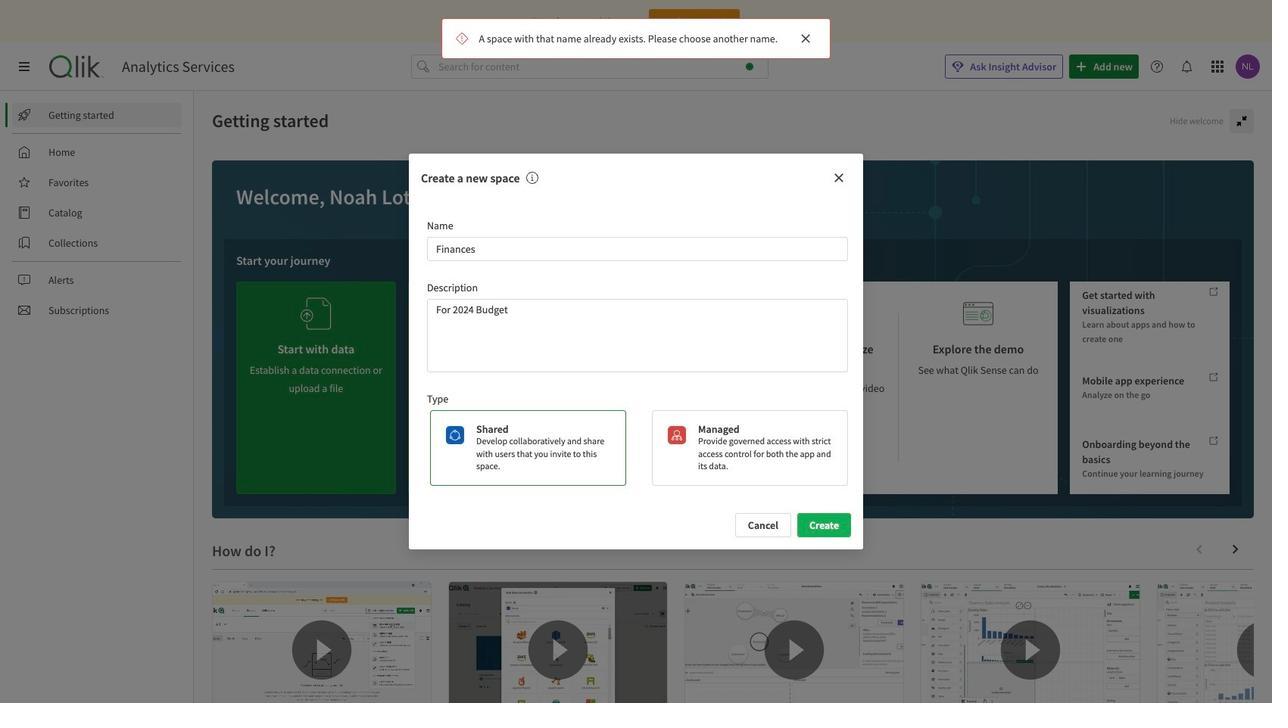 Task type: locate. For each thing, give the bounding box(es) containing it.
dialog
[[409, 154, 864, 550]]

explore the demo image
[[964, 294, 994, 334]]

option group
[[424, 410, 848, 486]]

how do i define data associations? image
[[686, 582, 904, 704]]

close image
[[833, 172, 845, 184]]

None text field
[[427, 237, 848, 261], [427, 299, 848, 373], [427, 237, 848, 261], [427, 299, 848, 373]]

main content
[[194, 91, 1273, 704]]

home badge image
[[746, 63, 754, 70]]

alert
[[442, 18, 831, 59]]

analytics services element
[[122, 58, 235, 76]]



Task type: describe. For each thing, give the bounding box(es) containing it.
invite users image
[[473, 288, 503, 328]]

analyze sample data image
[[644, 294, 675, 334]]

how do i create an app? image
[[213, 582, 431, 704]]

close sidebar menu image
[[18, 61, 30, 73]]

hide welcome image
[[1236, 115, 1248, 127]]

navigation pane element
[[0, 97, 193, 329]]

how do i create a visualization? image
[[922, 582, 1140, 704]]

learn how to analyze data image
[[804, 294, 834, 334]]

how do i load data into an app? image
[[449, 582, 667, 704]]



